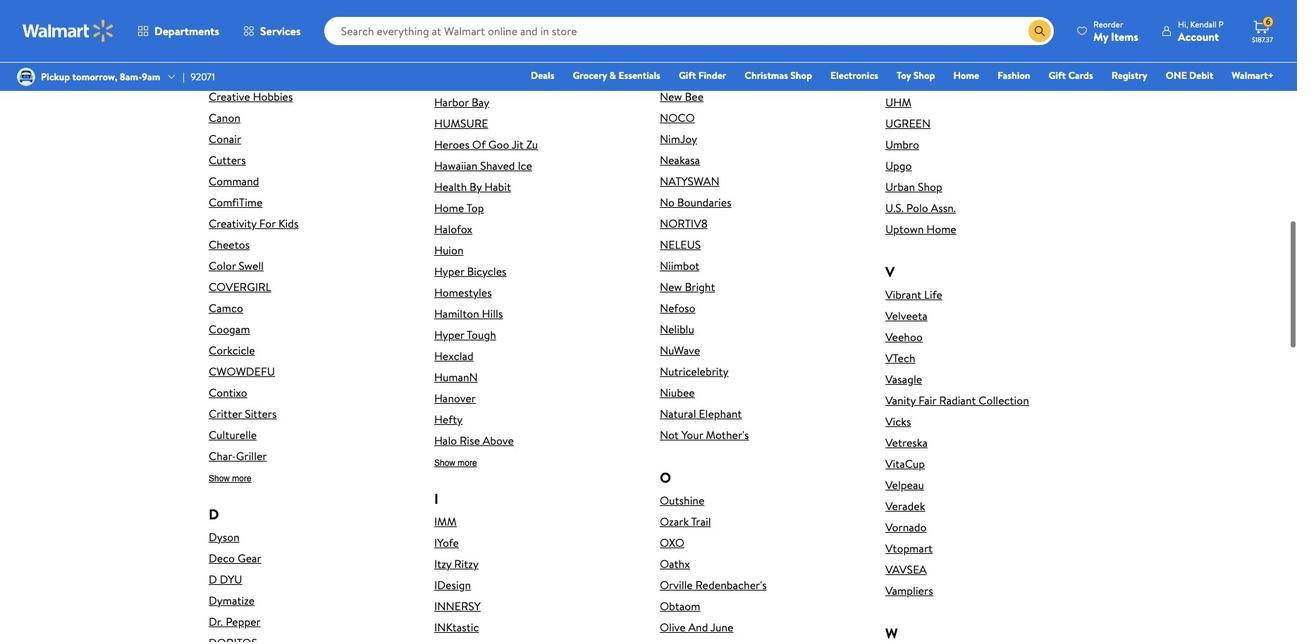 Task type: vqa. For each thing, say whether or not it's contained in the screenshot.
the rightmost the to
no



Task type: describe. For each thing, give the bounding box(es) containing it.
niimbot
[[660, 258, 700, 273]]

show more for the bottommost show more "button"
[[209, 474, 251, 484]]

nimjoy link
[[660, 131, 863, 147]]

holy stone hello hobby
[[434, 31, 495, 68]]

neakasa link
[[660, 152, 863, 168]]

vtech link
[[885, 350, 1088, 366]]

o
[[660, 468, 671, 487]]

ritzy
[[454, 556, 479, 572]]

orville redenbacher's link
[[660, 577, 863, 593]]

toy shop
[[897, 68, 935, 82]]

grocery & essentials link
[[566, 68, 667, 83]]

contixo link
[[209, 385, 412, 400]]

walmart image
[[23, 20, 114, 42]]

2 new from the top
[[660, 279, 682, 295]]

creativity for kids link
[[209, 216, 412, 231]]

oathx link
[[660, 556, 863, 572]]

&
[[609, 68, 616, 82]]

my
[[1093, 29, 1108, 44]]

innersy link
[[434, 598, 637, 614]]

dyson link
[[209, 529, 412, 545]]

habit
[[484, 179, 511, 194]]

vtech
[[885, 350, 915, 366]]

critter sitters link
[[209, 406, 412, 421]]

$187.37
[[1252, 35, 1273, 44]]

tomorrow,
[[72, 70, 117, 84]]

hills
[[482, 306, 503, 321]]

home inside u ubesgoo usa toyz usx mount uhm ugreen umbro upgo urban shop u.s. polo assn. uptown home
[[927, 221, 957, 237]]

cutters
[[209, 152, 246, 168]]

noco
[[660, 110, 695, 125]]

services
[[260, 23, 301, 39]]

nimjoy
[[660, 131, 697, 147]]

bicycles
[[467, 264, 507, 279]]

iyofe link
[[434, 535, 637, 551]]

trail
[[691, 514, 711, 529]]

show more for top show more "button"
[[434, 458, 477, 468]]

1 vertical spatial show more button
[[209, 474, 251, 484]]

gift for gift cards
[[1049, 68, 1066, 82]]

1 new from the top
[[660, 89, 682, 104]]

covergirl
[[209, 279, 271, 295]]

christmas shop link
[[738, 68, 819, 83]]

services button
[[231, 14, 313, 48]]

new bee link
[[660, 89, 863, 104]]

tough
[[467, 327, 496, 343]]

grocery & essentials
[[573, 68, 660, 82]]

heroes of goo jit zu link
[[434, 137, 637, 152]]

above
[[483, 433, 514, 448]]

ubesgoo
[[885, 31, 929, 46]]

idesign link
[[434, 577, 637, 593]]

home inside harbor bay humsure heroes of goo jit zu hawaiian shaved ice health by habit home top halofox huion hyper bicycles homestyles hamilton hills hyper tough hexclad humann hanover hefty halo rise above
[[434, 200, 464, 216]]

kendall
[[1190, 18, 1217, 30]]

deco gear link
[[209, 551, 412, 566]]

uhm link
[[885, 94, 1088, 110]]

toy shop link
[[890, 68, 941, 83]]

home inside home 'link'
[[953, 68, 979, 82]]

ubesgoo link
[[885, 31, 1088, 46]]

bay
[[472, 94, 489, 110]]

imm link
[[434, 514, 637, 529]]

canon
[[209, 110, 240, 125]]

cutters link
[[209, 152, 412, 168]]

shop for christmas shop
[[791, 68, 812, 82]]

usx mount link
[[885, 73, 1088, 89]]

humann
[[434, 369, 478, 385]]

more for top show more "button"
[[458, 458, 477, 468]]

goo
[[488, 137, 509, 152]]

veradek
[[885, 498, 925, 514]]

crua
[[209, 46, 239, 62]]

outshine link
[[660, 493, 863, 508]]

swell
[[239, 258, 264, 273]]

noco link
[[660, 110, 863, 125]]

usa toyz link
[[885, 52, 1088, 68]]

ugreen
[[885, 116, 931, 131]]

fashion link
[[991, 68, 1037, 83]]

vetreska
[[885, 435, 928, 450]]

deals link
[[524, 68, 561, 83]]

dymatize link
[[209, 593, 412, 608]]

u ubesgoo usa toyz usx mount uhm ugreen umbro upgo urban shop u.s. polo assn. uptown home
[[885, 6, 957, 237]]

culturelle link
[[209, 427, 412, 443]]

obtaom
[[660, 598, 700, 614]]

h
[[434, 6, 445, 25]]

essentials
[[619, 68, 660, 82]]

nortiv8 link
[[660, 216, 863, 231]]

of
[[472, 137, 486, 152]]

departments button
[[125, 14, 231, 48]]

umbro
[[885, 137, 919, 152]]

vasagle
[[885, 371, 922, 387]]

usx
[[885, 73, 906, 89]]

cheetos link
[[209, 237, 412, 252]]

ugreen link
[[885, 116, 1088, 131]]

vibrant life link
[[885, 287, 1088, 302]]

hanover
[[434, 390, 476, 406]]

Search search field
[[324, 17, 1054, 45]]

camco
[[209, 300, 243, 316]]

radiant
[[939, 393, 976, 408]]

cards
[[1068, 68, 1093, 82]]

shop for toy shop
[[913, 68, 935, 82]]

char-
[[209, 448, 236, 464]]

oxo link
[[660, 535, 863, 551]]

vitacup
[[885, 456, 925, 472]]

your
[[682, 427, 703, 443]]



Task type: locate. For each thing, give the bounding box(es) containing it.
finder
[[698, 68, 726, 82]]

d left dyu
[[209, 572, 217, 587]]

hefty
[[434, 412, 463, 427]]

veradek link
[[885, 498, 1088, 514]]

new bright link
[[660, 279, 863, 295]]

d dyu link
[[209, 572, 412, 587]]

copper fit link
[[209, 68, 412, 83]]

hello
[[434, 52, 460, 68]]

gift for gift finder
[[679, 68, 696, 82]]

homestyles
[[434, 285, 492, 300]]

christmas shop
[[745, 68, 812, 82]]

new
[[660, 89, 682, 104], [660, 279, 682, 295]]

1 vertical spatial more
[[232, 474, 251, 484]]

dyson
[[209, 529, 240, 545]]

gift left cards
[[1049, 68, 1066, 82]]

nutramigen link
[[660, 46, 863, 62]]

veehoo
[[885, 329, 923, 345]]

d up dyson
[[209, 505, 219, 524]]

show more button down char-
[[209, 474, 251, 484]]

polo
[[906, 200, 928, 216]]

1 vertical spatial new
[[660, 279, 682, 295]]

hobbies
[[253, 89, 293, 104]]

new down nature
[[660, 89, 682, 104]]

toy
[[897, 68, 911, 82]]

Walmart Site-Wide search field
[[324, 17, 1054, 45]]

show more button down the halo
[[434, 458, 477, 469]]

conair link
[[209, 131, 412, 147]]

hyper
[[434, 264, 464, 279], [434, 327, 464, 343]]

new up nefoso
[[660, 279, 682, 295]]

1 vertical spatial home
[[434, 200, 464, 216]]

natural elephant link
[[660, 406, 863, 421]]

0 vertical spatial more
[[458, 458, 477, 468]]

u.s. polo assn. link
[[885, 200, 1088, 216]]

shop
[[791, 68, 812, 82], [913, 68, 935, 82], [918, 179, 942, 194]]

heroes
[[434, 137, 470, 152]]

1 hyper from the top
[[434, 264, 464, 279]]

more down griller
[[232, 474, 251, 484]]

0 vertical spatial d
[[209, 505, 219, 524]]

vtopmart
[[885, 541, 933, 556]]

top
[[467, 200, 484, 216]]

v vibrant life velveeta veehoo vtech vasagle vanity fair radiant collection vicks vetreska vitacup velpeau veradek vornado vtopmart vavsea vampliers
[[885, 262, 1029, 598]]

gift finder
[[679, 68, 726, 82]]

2 vertical spatial home
[[927, 221, 957, 237]]

command
[[209, 173, 259, 189]]

1 gift from the left
[[679, 68, 696, 82]]

home
[[953, 68, 979, 82], [434, 200, 464, 216], [927, 221, 957, 237]]

for
[[259, 216, 276, 231]]

1 horizontal spatial show more button
[[434, 458, 477, 469]]

veehoo link
[[885, 329, 1088, 345]]

dr. pepper link
[[209, 614, 412, 629]]

1 d from the top
[[209, 505, 219, 524]]

0 vertical spatial home
[[953, 68, 979, 82]]

orville
[[660, 577, 693, 593]]

vampliers
[[885, 583, 933, 598]]

search icon image
[[1034, 25, 1046, 37]]

1 horizontal spatial show
[[434, 458, 455, 468]]

itzy ritzy link
[[434, 556, 637, 572]]

0 vertical spatial new
[[660, 89, 682, 104]]

0 horizontal spatial gift
[[679, 68, 696, 82]]

upgo
[[885, 158, 912, 173]]

health
[[434, 179, 467, 194]]

0 horizontal spatial more
[[232, 474, 251, 484]]

account
[[1178, 29, 1219, 44]]

home down usa toyz link
[[953, 68, 979, 82]]

2 d from the top
[[209, 572, 217, 587]]

0 horizontal spatial show more button
[[209, 474, 251, 484]]

 image
[[17, 68, 35, 86]]

show more down the halo
[[434, 458, 477, 468]]

corkcicle link
[[209, 343, 412, 358]]

0 vertical spatial show more
[[434, 458, 477, 468]]

show down the halo
[[434, 458, 455, 468]]

bright
[[685, 279, 715, 295]]

dymatize
[[209, 593, 255, 608]]

iyofe
[[434, 535, 459, 551]]

vornado
[[885, 519, 927, 535]]

ozark trail link
[[660, 514, 863, 529]]

shop inside u ubesgoo usa toyz usx mount uhm ugreen umbro upgo urban shop u.s. polo assn. uptown home
[[918, 179, 942, 194]]

1 vertical spatial hyper
[[434, 327, 464, 343]]

urban
[[885, 179, 915, 194]]

obtaom link
[[660, 598, 863, 614]]

command link
[[209, 173, 412, 189]]

by
[[470, 179, 482, 194]]

1 horizontal spatial gift
[[1049, 68, 1066, 82]]

more
[[458, 458, 477, 468], [232, 474, 251, 484]]

culturelle
[[209, 427, 257, 443]]

not your mother's link
[[660, 427, 863, 443]]

home top link
[[434, 200, 637, 216]]

show more down char-
[[209, 474, 251, 484]]

home down assn.
[[927, 221, 957, 237]]

zu
[[526, 137, 538, 152]]

2 gift from the left
[[1049, 68, 1066, 82]]

| 92071
[[183, 70, 215, 84]]

oathx
[[660, 556, 690, 572]]

1 vertical spatial show more
[[209, 474, 251, 484]]

1 vertical spatial show
[[209, 474, 230, 484]]

ozark
[[660, 514, 689, 529]]

more down rise at the bottom of page
[[458, 458, 477, 468]]

harbor bay humsure heroes of goo jit zu hawaiian shaved ice health by habit home top halofox huion hyper bicycles homestyles hamilton hills hyper tough hexclad humann hanover hefty halo rise above
[[434, 94, 538, 448]]

1 horizontal spatial more
[[458, 458, 477, 468]]

hyper up hexclad
[[434, 327, 464, 343]]

show down char-
[[209, 474, 230, 484]]

shop up polo
[[918, 179, 942, 194]]

collection
[[979, 393, 1029, 408]]

hyper down huion
[[434, 264, 464, 279]]

home down health
[[434, 200, 464, 216]]

gift cards link
[[1042, 68, 1100, 83]]

mount
[[909, 73, 950, 89]]

one
[[1166, 68, 1187, 82]]

nutramigen nature valley new bee noco nimjoy neakasa natyswan no boundaries nortiv8 neleus niimbot new bright nefoso neliblu nuwave nutricelebrity niubee natural elephant not your mother's
[[660, 46, 749, 443]]

vanity fair radiant collection link
[[885, 393, 1088, 408]]

june
[[710, 620, 734, 635]]

electronics link
[[824, 68, 885, 83]]

velveeta link
[[885, 308, 1088, 323]]

contixo
[[209, 385, 247, 400]]

0 horizontal spatial show more
[[209, 474, 251, 484]]

1 horizontal spatial show more
[[434, 458, 477, 468]]

shop down toyz
[[913, 68, 935, 82]]

coogam
[[209, 321, 250, 337]]

no boundaries link
[[660, 194, 863, 210]]

2 hyper from the top
[[434, 327, 464, 343]]

1 vertical spatial d
[[209, 572, 217, 587]]

imm
[[434, 514, 457, 529]]

coogam link
[[209, 321, 412, 337]]

8am-
[[120, 70, 142, 84]]

d dyson deco gear d dyu dymatize dr. pepper
[[209, 505, 261, 629]]

v
[[885, 262, 895, 281]]

more for the bottommost show more "button"
[[232, 474, 251, 484]]

upgo link
[[885, 158, 1088, 173]]

vampliers link
[[885, 583, 1088, 598]]

0 horizontal spatial show
[[209, 474, 230, 484]]

corkcicle
[[209, 343, 255, 358]]

humsure
[[434, 116, 488, 131]]

shop right christmas
[[791, 68, 812, 82]]

critter
[[209, 406, 242, 421]]

nefoso link
[[660, 300, 863, 316]]

nortiv8
[[660, 216, 708, 231]]

0 vertical spatial show
[[434, 458, 455, 468]]

boundaries
[[677, 194, 732, 210]]

gift down nutramigen
[[679, 68, 696, 82]]

0 vertical spatial show more button
[[434, 458, 477, 469]]

0 vertical spatial hyper
[[434, 264, 464, 279]]

pickup
[[41, 70, 70, 84]]

fair
[[919, 393, 936, 408]]

9am
[[142, 70, 160, 84]]

life
[[924, 287, 942, 302]]

u
[[885, 6, 896, 25]]

uhm
[[885, 94, 912, 110]]



